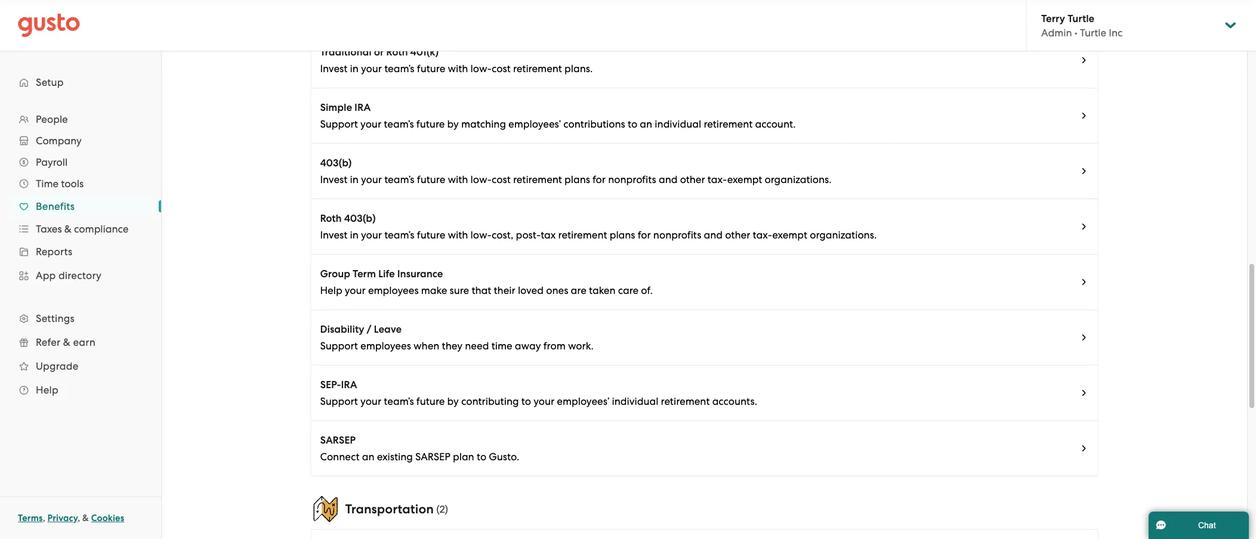 Task type: vqa. For each thing, say whether or not it's contained in the screenshot.
the Performance
no



Task type: describe. For each thing, give the bounding box(es) containing it.
403(b) inside 403(b) invest in your team's future with low-cost retirement plans for nonprofits and other tax-exempt organizations.
[[320, 157, 352, 169]]

term
[[353, 268, 376, 280]]

low- inside roth 403(b) invest in your team's future with low-cost, post-tax retirement plans for nonprofits and other tax-exempt organizations.
[[471, 229, 492, 241]]

terry
[[1042, 12, 1066, 24]]

with inside 403(b) invest in your team's future with low-cost retirement plans for nonprofits and other tax-exempt organizations.
[[448, 174, 468, 186]]

disability / leave support employees when they need time away from work.
[[320, 323, 594, 352]]

taken
[[589, 285, 616, 297]]

setup link
[[12, 72, 149, 93]]

loved
[[518, 285, 544, 297]]

sarsep connect an existing sarsep plan to gusto.
[[320, 434, 520, 463]]

and inside roth 403(b) invest in your team's future with low-cost, post-tax retirement plans for nonprofits and other tax-exempt organizations.
[[704, 229, 723, 241]]

0 horizontal spatial sarsep
[[320, 434, 356, 447]]

exempt inside 403(b) invest in your team's future with low-cost retirement plans for nonprofits and other tax-exempt organizations.
[[728, 174, 763, 186]]

plans inside roth 403(b) invest in your team's future with low-cost, post-tax retirement plans for nonprofits and other tax-exempt organizations.
[[610, 229, 636, 241]]

(
[[437, 504, 440, 516]]

inc
[[1109, 27, 1123, 39]]

team's inside roth 403(b) invest in your team's future with low-cost, post-tax retirement plans for nonprofits and other tax-exempt organizations.
[[385, 229, 415, 241]]

retirement for traditional or roth 401(k)
[[513, 63, 562, 75]]

& for compliance
[[64, 223, 72, 235]]

to inside sep-ira support your team's future by contributing to your employees' individual retirement accounts.
[[522, 396, 531, 408]]

an inside sarsep connect an existing sarsep plan to gusto.
[[362, 451, 375, 463]]

terms
[[18, 513, 43, 524]]

future for sep-ira
[[417, 396, 445, 408]]

company
[[36, 135, 82, 147]]

group term life insurance help your employees make sure that their loved ones are taken care of.
[[320, 268, 653, 297]]

from
[[544, 340, 566, 352]]

settings link
[[12, 308, 149, 330]]

directory
[[58, 270, 102, 282]]

that
[[472, 285, 492, 297]]

ira for sep-ira
[[341, 379, 357, 391]]

future for simple ira
[[417, 118, 445, 130]]

of.
[[641, 285, 653, 297]]

0 vertical spatial turtle
[[1068, 12, 1095, 24]]

your inside traditional or roth 401(k) invest in your team's future with low-cost retirement plans.
[[361, 63, 382, 75]]

plans inside 403(b) invest in your team's future with low-cost retirement plans for nonprofits and other tax-exempt organizations.
[[565, 174, 590, 186]]

are
[[571, 285, 587, 297]]

help inside group term life insurance help your employees make sure that their loved ones are taken care of.
[[320, 285, 342, 297]]

roth inside traditional or roth 401(k) invest in your team's future with low-cost retirement plans.
[[386, 46, 408, 58]]

benefits link
[[12, 196, 149, 217]]

roth inside roth 403(b) invest in your team's future with low-cost, post-tax retirement plans for nonprofits and other tax-exempt organizations.
[[320, 212, 342, 224]]

life
[[379, 268, 395, 280]]

low- inside 403(b) invest in your team's future with low-cost retirement plans for nonprofits and other tax-exempt organizations.
[[471, 174, 492, 186]]

1 vertical spatial sarsep
[[416, 451, 451, 463]]

1 opens in current tab image from the top
[[1080, 0, 1089, 10]]

app directory
[[36, 270, 102, 282]]

with inside traditional or roth 401(k) invest in your team's future with low-cost retirement plans.
[[448, 63, 468, 75]]

plans.
[[565, 63, 593, 75]]

away
[[515, 340, 541, 352]]

time tools button
[[12, 173, 149, 195]]

contributing
[[461, 396, 519, 408]]

future inside roth 403(b) invest in your team's future with low-cost, post-tax retirement plans for nonprofits and other tax-exempt organizations.
[[417, 229, 446, 241]]

terry turtle admin • turtle inc
[[1042, 12, 1123, 39]]

taxes & compliance button
[[12, 218, 149, 240]]

existing
[[377, 451, 413, 463]]

refer & earn
[[36, 337, 95, 349]]

admin
[[1042, 27, 1073, 39]]

future for 403(b)
[[417, 174, 446, 186]]

roth 403(b) invest in your team's future with low-cost, post-tax retirement plans for nonprofits and other tax-exempt organizations.
[[320, 212, 877, 241]]

payroll
[[36, 156, 68, 168]]

people
[[36, 113, 68, 125]]

opens in current tab image for sep-ira
[[1080, 389, 1089, 398]]

work.
[[568, 340, 594, 352]]

support for sep-
[[320, 396, 358, 408]]

make
[[421, 285, 447, 297]]

and inside 403(b) invest in your team's future with low-cost retirement plans for nonprofits and other tax-exempt organizations.
[[659, 174, 678, 186]]

sep-
[[320, 379, 341, 391]]

earn
[[73, 337, 95, 349]]

employees inside group term life insurance help your employees make sure that their loved ones are taken care of.
[[368, 285, 419, 297]]

in inside traditional or roth 401(k) invest in your team's future with low-cost retirement plans.
[[350, 63, 359, 75]]

upgrade
[[36, 361, 79, 373]]

opens in current tab image for connect
[[1080, 444, 1089, 454]]

home image
[[18, 13, 80, 37]]

401(k)
[[410, 46, 439, 58]]

opens in current tab image for group term life insurance
[[1080, 278, 1089, 287]]

chat button
[[1149, 512, 1250, 540]]

upgrade link
[[12, 356, 149, 377]]

refer
[[36, 337, 61, 349]]

2 vertical spatial &
[[82, 513, 89, 524]]

support for simple
[[320, 118, 358, 130]]

for inside 403(b) invest in your team's future with low-cost retirement plans for nonprofits and other tax-exempt organizations.
[[593, 174, 606, 186]]

chat
[[1199, 521, 1216, 530]]

opens in current tab image for traditional or roth 401(k)
[[1080, 56, 1089, 65]]

list containing people
[[0, 109, 161, 402]]

)
[[445, 504, 448, 516]]

team's for sep-ira
[[384, 396, 414, 408]]

help link
[[12, 380, 149, 401]]

accounts.
[[713, 396, 758, 408]]

reports
[[36, 246, 73, 258]]

retirement for sep-ira
[[661, 396, 710, 408]]

simple ira support your team's future by matching employees' contributions to an individual retirement account.
[[320, 101, 796, 130]]

time
[[492, 340, 513, 352]]

taxes & compliance
[[36, 223, 129, 235]]

403(b) inside roth 403(b) invest in your team's future with low-cost, post-tax retirement plans for nonprofits and other tax-exempt organizations.
[[344, 212, 376, 224]]

benefits
[[36, 201, 75, 213]]

2 , from the left
[[78, 513, 80, 524]]

setup
[[36, 76, 64, 88]]

help inside gusto navigation "element"
[[36, 384, 58, 396]]

employees inside disability / leave support employees when they need time away from work.
[[361, 340, 411, 352]]

app
[[36, 270, 56, 282]]

disability
[[320, 323, 364, 336]]

your inside 403(b) invest in your team's future with low-cost retirement plans for nonprofits and other tax-exempt organizations.
[[361, 174, 382, 186]]

transportation ( 2 )
[[345, 502, 448, 517]]

traditional or roth 401(k) invest in your team's future with low-cost retirement plans.
[[320, 46, 593, 75]]

when
[[414, 340, 440, 352]]

gusto.
[[489, 451, 520, 463]]

matching
[[461, 118, 506, 130]]

their
[[494, 285, 516, 297]]

& for earn
[[63, 337, 70, 349]]

people button
[[12, 109, 149, 130]]

simple
[[320, 101, 352, 113]]

invest inside traditional or roth 401(k) invest in your team's future with low-cost retirement plans.
[[320, 63, 348, 75]]

post-
[[516, 229, 541, 241]]

terms , privacy , & cookies
[[18, 513, 124, 524]]

to inside sarsep connect an existing sarsep plan to gusto.
[[477, 451, 487, 463]]

opens in current tab image for 403(b)
[[1080, 167, 1089, 176]]



Task type: locate. For each thing, give the bounding box(es) containing it.
1 horizontal spatial roth
[[386, 46, 408, 58]]

1 with from the top
[[448, 63, 468, 75]]

employees' inside sep-ira support your team's future by contributing to your employees' individual retirement accounts.
[[557, 396, 610, 408]]

roth up group
[[320, 212, 342, 224]]

an
[[640, 118, 653, 130], [362, 451, 375, 463]]

need
[[465, 340, 489, 352]]

0 vertical spatial by
[[447, 118, 459, 130]]

0 vertical spatial and
[[659, 174, 678, 186]]

2 horizontal spatial to
[[628, 118, 638, 130]]

0 horizontal spatial list
[[0, 109, 161, 402]]

1 vertical spatial with
[[448, 174, 468, 186]]

contributions
[[564, 118, 626, 130]]

settings
[[36, 313, 75, 325]]

help down group
[[320, 285, 342, 297]]

organizations. inside roth 403(b) invest in your team's future with low-cost, post-tax retirement plans for nonprofits and other tax-exempt organizations.
[[810, 229, 877, 241]]

retirement right tax
[[559, 229, 607, 241]]

2 vertical spatial support
[[320, 396, 358, 408]]

1 vertical spatial roth
[[320, 212, 342, 224]]

sure
[[450, 285, 469, 297]]

0 vertical spatial an
[[640, 118, 653, 130]]

0 horizontal spatial other
[[680, 174, 705, 186]]

opens in current tab image for disability / leave
[[1080, 333, 1089, 343]]

ira inside simple ira support your team's future by matching employees' contributions to an individual retirement account.
[[355, 101, 371, 113]]

1 vertical spatial support
[[320, 340, 358, 352]]

low- inside traditional or roth 401(k) invest in your team's future with low-cost retirement plans.
[[471, 63, 492, 75]]

cookies
[[91, 513, 124, 524]]

tax- inside roth 403(b) invest in your team's future with low-cost, post-tax retirement plans for nonprofits and other tax-exempt organizations.
[[753, 229, 773, 241]]

1 horizontal spatial tax-
[[753, 229, 773, 241]]

for inside roth 403(b) invest in your team's future with low-cost, post-tax retirement plans for nonprofits and other tax-exempt organizations.
[[638, 229, 651, 241]]

1 horizontal spatial to
[[522, 396, 531, 408]]

1 vertical spatial tax-
[[753, 229, 773, 241]]

an right contributions
[[640, 118, 653, 130]]

1 vertical spatial and
[[704, 229, 723, 241]]

team's inside sep-ira support your team's future by contributing to your employees' individual retirement accounts.
[[384, 396, 414, 408]]

cost up the cost,
[[492, 174, 511, 186]]

transportation
[[345, 502, 434, 517]]

0 vertical spatial help
[[320, 285, 342, 297]]

0 vertical spatial with
[[448, 63, 468, 75]]

time tools
[[36, 178, 84, 190]]

privacy
[[47, 513, 78, 524]]

taxes
[[36, 223, 62, 235]]

individual inside sep-ira support your team's future by contributing to your employees' individual retirement accounts.
[[612, 396, 659, 408]]

employees down life
[[368, 285, 419, 297]]

2 cost from the top
[[492, 174, 511, 186]]

gusto navigation element
[[0, 51, 161, 421]]

in
[[350, 63, 359, 75], [350, 174, 359, 186], [350, 229, 359, 241]]

2 vertical spatial invest
[[320, 229, 348, 241]]

1 in from the top
[[350, 63, 359, 75]]

tools
[[61, 178, 84, 190]]

1 vertical spatial help
[[36, 384, 58, 396]]

& inside taxes & compliance dropdown button
[[64, 223, 72, 235]]

0 vertical spatial plans
[[565, 174, 590, 186]]

2 vertical spatial with
[[448, 229, 468, 241]]

0 vertical spatial cost
[[492, 63, 511, 75]]

in inside roth 403(b) invest in your team's future with low-cost, post-tax retirement plans for nonprofits and other tax-exempt organizations.
[[350, 229, 359, 241]]

by left contributing
[[447, 396, 459, 408]]

privacy link
[[47, 513, 78, 524]]

1 vertical spatial opens in current tab image
[[1080, 444, 1089, 454]]

tax- inside 403(b) invest in your team's future with low-cost retirement plans for nonprofits and other tax-exempt organizations.
[[708, 174, 728, 186]]

1 vertical spatial employees
[[361, 340, 411, 352]]

refer & earn link
[[12, 332, 149, 353]]

time
[[36, 178, 59, 190]]

403(b) down simple
[[320, 157, 352, 169]]

plan
[[453, 451, 474, 463]]

2 opens in current tab image from the top
[[1080, 444, 1089, 454]]

& inside 'refer & earn' 'link'
[[63, 337, 70, 349]]

with inside roth 403(b) invest in your team's future with low-cost, post-tax retirement plans for nonprofits and other tax-exempt organizations.
[[448, 229, 468, 241]]

1 horizontal spatial for
[[638, 229, 651, 241]]

to inside simple ira support your team's future by matching employees' contributions to an individual retirement account.
[[628, 118, 638, 130]]

cost
[[492, 63, 511, 75], [492, 174, 511, 186]]

1 vertical spatial &
[[63, 337, 70, 349]]

your inside roth 403(b) invest in your team's future with low-cost, post-tax retirement plans for nonprofits and other tax-exempt organizations.
[[361, 229, 382, 241]]

employees' down work.
[[557, 396, 610, 408]]

7 opens in current tab image from the top
[[1080, 389, 1089, 398]]

2 with from the top
[[448, 174, 468, 186]]

by inside simple ira support your team's future by matching employees' contributions to an individual retirement account.
[[447, 118, 459, 130]]

0 vertical spatial organizations.
[[765, 174, 832, 186]]

terms link
[[18, 513, 43, 524]]

0 vertical spatial opens in current tab image
[[1080, 111, 1089, 121]]

support down sep-
[[320, 396, 358, 408]]

1 vertical spatial exempt
[[773, 229, 808, 241]]

to right plan
[[477, 451, 487, 463]]

support inside sep-ira support your team's future by contributing to your employees' individual retirement accounts.
[[320, 396, 358, 408]]

1 vertical spatial for
[[638, 229, 651, 241]]

low- left post-
[[471, 229, 492, 241]]

turtle right •
[[1080, 27, 1107, 39]]

care
[[618, 285, 639, 297]]

compliance
[[74, 223, 129, 235]]

support inside simple ira support your team's future by matching employees' contributions to an individual retirement account.
[[320, 118, 358, 130]]

company button
[[12, 130, 149, 152]]

retirement left the plans.
[[513, 63, 562, 75]]

1 vertical spatial an
[[362, 451, 375, 463]]

employees'
[[509, 118, 561, 130], [557, 396, 610, 408]]

and
[[659, 174, 678, 186], [704, 229, 723, 241]]

1 horizontal spatial help
[[320, 285, 342, 297]]

future inside 403(b) invest in your team's future with low-cost retirement plans for nonprofits and other tax-exempt organizations.
[[417, 174, 446, 186]]

2
[[440, 504, 445, 516]]

2 opens in current tab image from the top
[[1080, 56, 1089, 65]]

support inside disability / leave support employees when they need time away from work.
[[320, 340, 358, 352]]

or
[[374, 46, 384, 58]]

& right taxes
[[64, 223, 72, 235]]

they
[[442, 340, 463, 352]]

team's inside traditional or roth 401(k) invest in your team's future with low-cost retirement plans.
[[385, 63, 415, 75]]

invest inside roth 403(b) invest in your team's future with low-cost, post-tax retirement plans for nonprofits and other tax-exempt organizations.
[[320, 229, 348, 241]]

in inside 403(b) invest in your team's future with low-cost retirement plans for nonprofits and other tax-exempt organizations.
[[350, 174, 359, 186]]

team's inside 403(b) invest in your team's future with low-cost retirement plans for nonprofits and other tax-exempt organizations.
[[385, 174, 415, 186]]

to right contributions
[[628, 118, 638, 130]]

nonprofits
[[608, 174, 657, 186], [654, 229, 702, 241]]

0 vertical spatial ira
[[355, 101, 371, 113]]

insurance
[[397, 268, 443, 280]]

ira for simple ira
[[355, 101, 371, 113]]

with
[[448, 63, 468, 75], [448, 174, 468, 186], [448, 229, 468, 241]]

, left cookies
[[78, 513, 80, 524]]

403(b) up term
[[344, 212, 376, 224]]

1 vertical spatial plans
[[610, 229, 636, 241]]

1 horizontal spatial ,
[[78, 513, 80, 524]]

3 with from the top
[[448, 229, 468, 241]]

1 invest from the top
[[320, 63, 348, 75]]

0 horizontal spatial exempt
[[728, 174, 763, 186]]

0 vertical spatial support
[[320, 118, 358, 130]]

by left matching
[[447, 118, 459, 130]]

opens in current tab image
[[1080, 111, 1089, 121], [1080, 444, 1089, 454]]

0 vertical spatial in
[[350, 63, 359, 75]]

1 horizontal spatial an
[[640, 118, 653, 130]]

sarsep up connect
[[320, 434, 356, 447]]

6 opens in current tab image from the top
[[1080, 333, 1089, 343]]

0 vertical spatial to
[[628, 118, 638, 130]]

1 vertical spatial to
[[522, 396, 531, 408]]

individual inside simple ira support your team's future by matching employees' contributions to an individual retirement account.
[[655, 118, 702, 130]]

0 vertical spatial low-
[[471, 63, 492, 75]]

team's
[[385, 63, 415, 75], [384, 118, 414, 130], [385, 174, 415, 186], [385, 229, 415, 241], [384, 396, 414, 408]]

help down upgrade
[[36, 384, 58, 396]]

tax-
[[708, 174, 728, 186], [753, 229, 773, 241]]

0 horizontal spatial and
[[659, 174, 678, 186]]

help
[[320, 285, 342, 297], [36, 384, 58, 396]]

0 horizontal spatial tax-
[[708, 174, 728, 186]]

invest inside 403(b) invest in your team's future with low-cost retirement plans for nonprofits and other tax-exempt organizations.
[[320, 174, 348, 186]]

2 invest from the top
[[320, 174, 348, 186]]

your inside group term life insurance help your employees make sure that their loved ones are taken care of.
[[345, 285, 366, 297]]

to right contributing
[[522, 396, 531, 408]]

1 vertical spatial other
[[726, 229, 751, 241]]

retirement for roth 403(b)
[[559, 229, 607, 241]]

low- down matching
[[471, 174, 492, 186]]

by inside sep-ira support your team's future by contributing to your employees' individual retirement accounts.
[[447, 396, 459, 408]]

opens in current tab image for ira
[[1080, 111, 1089, 121]]

1 vertical spatial nonprofits
[[654, 229, 702, 241]]

2 vertical spatial low-
[[471, 229, 492, 241]]

for up roth 403(b) invest in your team's future with low-cost, post-tax retirement plans for nonprofits and other tax-exempt organizations.
[[593, 174, 606, 186]]

4 opens in current tab image from the top
[[1080, 222, 1089, 232]]

plans
[[565, 174, 590, 186], [610, 229, 636, 241]]

2 vertical spatial to
[[477, 451, 487, 463]]

turtle
[[1068, 12, 1095, 24], [1080, 27, 1107, 39]]

403(b)
[[320, 157, 352, 169], [344, 212, 376, 224]]

0 horizontal spatial an
[[362, 451, 375, 463]]

payroll button
[[12, 152, 149, 173]]

exempt inside roth 403(b) invest in your team's future with low-cost, post-tax retirement plans for nonprofits and other tax-exempt organizations.
[[773, 229, 808, 241]]

future inside sep-ira support your team's future by contributing to your employees' individual retirement accounts.
[[417, 396, 445, 408]]

403(b) invest in your team's future with low-cost retirement plans for nonprofits and other tax-exempt organizations.
[[320, 157, 832, 186]]

1 opens in current tab image from the top
[[1080, 111, 1089, 121]]

to
[[628, 118, 638, 130], [522, 396, 531, 408], [477, 451, 487, 463]]

account.
[[755, 118, 796, 130]]

by for simple ira
[[447, 118, 459, 130]]

team's for 403(b)
[[385, 174, 415, 186]]

1 vertical spatial low-
[[471, 174, 492, 186]]

2 by from the top
[[447, 396, 459, 408]]

0 horizontal spatial ,
[[43, 513, 45, 524]]

roth
[[386, 46, 408, 58], [320, 212, 342, 224]]

•
[[1075, 27, 1078, 39]]

cost up matching
[[492, 63, 511, 75]]

1 vertical spatial individual
[[612, 396, 659, 408]]

retirement inside traditional or roth 401(k) invest in your team's future with low-cost retirement plans.
[[513, 63, 562, 75]]

cost inside traditional or roth 401(k) invest in your team's future with low-cost retirement plans.
[[492, 63, 511, 75]]

0 vertical spatial individual
[[655, 118, 702, 130]]

1 horizontal spatial exempt
[[773, 229, 808, 241]]

0 horizontal spatial plans
[[565, 174, 590, 186]]

sarsep left plan
[[416, 451, 451, 463]]

0 horizontal spatial to
[[477, 451, 487, 463]]

an inside simple ira support your team's future by matching employees' contributions to an individual retirement account.
[[640, 118, 653, 130]]

employees down "leave" in the left bottom of the page
[[361, 340, 411, 352]]

other inside 403(b) invest in your team's future with low-cost retirement plans for nonprofits and other tax-exempt organizations.
[[680, 174, 705, 186]]

list
[[311, 0, 1099, 477], [0, 109, 161, 402]]

future inside traditional or roth 401(k) invest in your team's future with low-cost retirement plans.
[[417, 63, 446, 75]]

1 by from the top
[[447, 118, 459, 130]]

3 support from the top
[[320, 396, 358, 408]]

& left the earn
[[63, 337, 70, 349]]

1 support from the top
[[320, 118, 358, 130]]

& left cookies
[[82, 513, 89, 524]]

1 vertical spatial in
[[350, 174, 359, 186]]

tax
[[541, 229, 556, 241]]

0 vertical spatial nonprofits
[[608, 174, 657, 186]]

0 vertical spatial for
[[593, 174, 606, 186]]

low- up matching
[[471, 63, 492, 75]]

plans up roth 403(b) invest in your team's future with low-cost, post-tax retirement plans for nonprofits and other tax-exempt organizations.
[[565, 174, 590, 186]]

for up of.
[[638, 229, 651, 241]]

future inside simple ira support your team's future by matching employees' contributions to an individual retirement account.
[[417, 118, 445, 130]]

retirement inside sep-ira support your team's future by contributing to your employees' individual retirement accounts.
[[661, 396, 710, 408]]

plans up care
[[610, 229, 636, 241]]

,
[[43, 513, 45, 524], [78, 513, 80, 524]]

1 cost from the top
[[492, 63, 511, 75]]

1 horizontal spatial and
[[704, 229, 723, 241]]

other
[[680, 174, 705, 186], [726, 229, 751, 241]]

0 vertical spatial invest
[[320, 63, 348, 75]]

1 vertical spatial cost
[[492, 174, 511, 186]]

by
[[447, 118, 459, 130], [447, 396, 459, 408]]

team's for simple ira
[[384, 118, 414, 130]]

1 , from the left
[[43, 513, 45, 524]]

ira inside sep-ira support your team's future by contributing to your employees' individual retirement accounts.
[[341, 379, 357, 391]]

retirement inside simple ira support your team's future by matching employees' contributions to an individual retirement account.
[[704, 118, 753, 130]]

cost,
[[492, 229, 514, 241]]

support down simple
[[320, 118, 358, 130]]

team's inside simple ira support your team's future by matching employees' contributions to an individual retirement account.
[[384, 118, 414, 130]]

0 vertical spatial sarsep
[[320, 434, 356, 447]]

for
[[593, 174, 606, 186], [638, 229, 651, 241]]

app directory link
[[12, 265, 149, 287]]

retirement inside roth 403(b) invest in your team's future with low-cost, post-tax retirement plans for nonprofits and other tax-exempt organizations.
[[559, 229, 607, 241]]

sarsep
[[320, 434, 356, 447], [416, 451, 451, 463]]

3 opens in current tab image from the top
[[1080, 167, 1089, 176]]

0 horizontal spatial for
[[593, 174, 606, 186]]

2 in from the top
[[350, 174, 359, 186]]

0 vertical spatial 403(b)
[[320, 157, 352, 169]]

1 horizontal spatial sarsep
[[416, 451, 451, 463]]

3 in from the top
[[350, 229, 359, 241]]

traditional
[[320, 46, 372, 58]]

by for sep-ira
[[447, 396, 459, 408]]

2 support from the top
[[320, 340, 358, 352]]

organizations.
[[765, 174, 832, 186], [810, 229, 877, 241]]

0 vertical spatial employees'
[[509, 118, 561, 130]]

cookies button
[[91, 512, 124, 526]]

1 horizontal spatial other
[[726, 229, 751, 241]]

nonprofits inside roth 403(b) invest in your team's future with low-cost, post-tax retirement plans for nonprofits and other tax-exempt organizations.
[[654, 229, 702, 241]]

1 vertical spatial ira
[[341, 379, 357, 391]]

an left existing
[[362, 451, 375, 463]]

nonprofits inside 403(b) invest in your team's future with low-cost retirement plans for nonprofits and other tax-exempt organizations.
[[608, 174, 657, 186]]

your
[[361, 63, 382, 75], [361, 118, 381, 130], [361, 174, 382, 186], [361, 229, 382, 241], [345, 285, 366, 297], [361, 396, 381, 408], [534, 396, 555, 408]]

support down disability
[[320, 340, 358, 352]]

, left privacy
[[43, 513, 45, 524]]

1 vertical spatial 403(b)
[[344, 212, 376, 224]]

0 vertical spatial employees
[[368, 285, 419, 297]]

employees
[[368, 285, 419, 297], [361, 340, 411, 352]]

1 low- from the top
[[471, 63, 492, 75]]

1 vertical spatial by
[[447, 396, 459, 408]]

list containing traditional or roth 401(k)
[[311, 0, 1099, 477]]

0 horizontal spatial roth
[[320, 212, 342, 224]]

connect
[[320, 451, 360, 463]]

roth right "or"
[[386, 46, 408, 58]]

opens in current tab image for roth 403(b)
[[1080, 222, 1089, 232]]

retirement
[[513, 63, 562, 75], [704, 118, 753, 130], [513, 174, 562, 186], [559, 229, 607, 241], [661, 396, 710, 408]]

3 low- from the top
[[471, 229, 492, 241]]

organizations. inside 403(b) invest in your team's future with low-cost retirement plans for nonprofits and other tax-exempt organizations.
[[765, 174, 832, 186]]

opens in current tab image
[[1080, 0, 1089, 10], [1080, 56, 1089, 65], [1080, 167, 1089, 176], [1080, 222, 1089, 232], [1080, 278, 1089, 287], [1080, 333, 1089, 343], [1080, 389, 1089, 398]]

1 horizontal spatial list
[[311, 0, 1099, 477]]

other inside roth 403(b) invest in your team's future with low-cost, post-tax retirement plans for nonprofits and other tax-exempt organizations.
[[726, 229, 751, 241]]

/
[[367, 323, 372, 336]]

0 vertical spatial other
[[680, 174, 705, 186]]

reports link
[[12, 241, 149, 263]]

ira down disability
[[341, 379, 357, 391]]

ones
[[546, 285, 569, 297]]

retirement left account.
[[704, 118, 753, 130]]

0 horizontal spatial help
[[36, 384, 58, 396]]

exempt
[[728, 174, 763, 186], [773, 229, 808, 241]]

turtle up •
[[1068, 12, 1095, 24]]

your inside simple ira support your team's future by matching employees' contributions to an individual retirement account.
[[361, 118, 381, 130]]

1 vertical spatial organizations.
[[810, 229, 877, 241]]

sep-ira support your team's future by contributing to your employees' individual retirement accounts.
[[320, 379, 758, 408]]

cost inside 403(b) invest in your team's future with low-cost retirement plans for nonprofits and other tax-exempt organizations.
[[492, 174, 511, 186]]

&
[[64, 223, 72, 235], [63, 337, 70, 349], [82, 513, 89, 524]]

5 opens in current tab image from the top
[[1080, 278, 1089, 287]]

1 vertical spatial invest
[[320, 174, 348, 186]]

retirement left accounts.
[[661, 396, 710, 408]]

0 vertical spatial &
[[64, 223, 72, 235]]

1 vertical spatial employees'
[[557, 396, 610, 408]]

employees' right matching
[[509, 118, 561, 130]]

retirement inside 403(b) invest in your team's future with low-cost retirement plans for nonprofits and other tax-exempt organizations.
[[513, 174, 562, 186]]

1 vertical spatial turtle
[[1080, 27, 1107, 39]]

0 vertical spatial roth
[[386, 46, 408, 58]]

2 low- from the top
[[471, 174, 492, 186]]

ira right simple
[[355, 101, 371, 113]]

0 vertical spatial exempt
[[728, 174, 763, 186]]

retirement up post-
[[513, 174, 562, 186]]

1 horizontal spatial plans
[[610, 229, 636, 241]]

employees' inside simple ira support your team's future by matching employees' contributions to an individual retirement account.
[[509, 118, 561, 130]]

leave
[[374, 323, 402, 336]]

2 vertical spatial in
[[350, 229, 359, 241]]

3 invest from the top
[[320, 229, 348, 241]]

group
[[320, 268, 350, 280]]

0 vertical spatial tax-
[[708, 174, 728, 186]]



